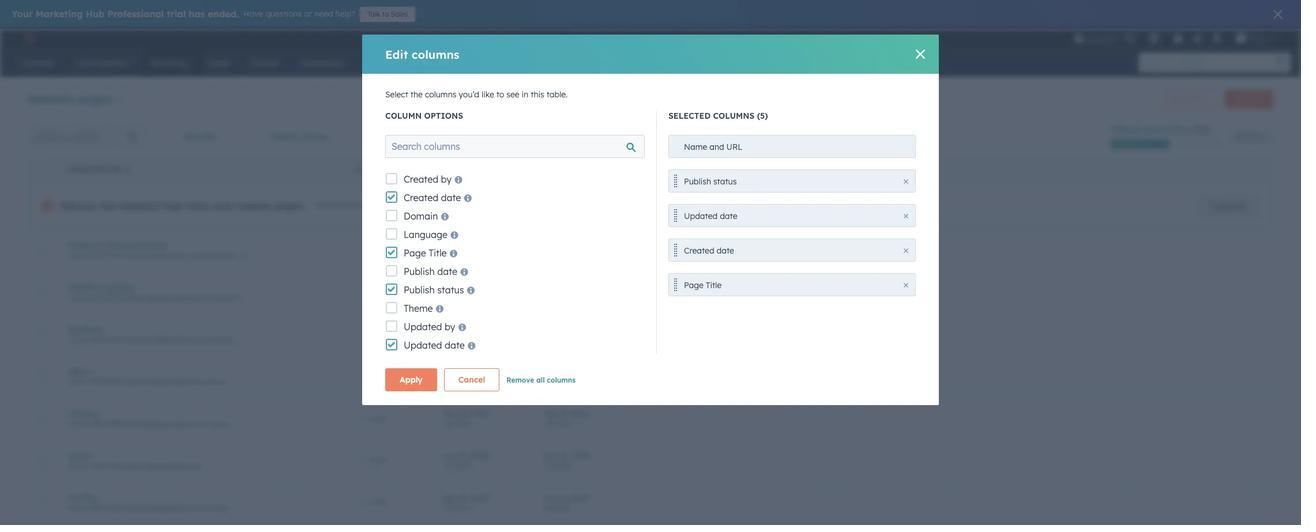 Task type: vqa. For each thing, say whether or not it's contained in the screenshot.
James Peterson icon
no



Task type: locate. For each thing, give the bounding box(es) containing it.
1 music- from the top
[[68, 251, 90, 260]]

in
[[522, 89, 529, 100]]

and down search content search field
[[91, 165, 106, 173]]

oct 27, 2023 12:39 pm inside contact was updated on oct 27, 2023 element
[[443, 409, 489, 429]]

1 horizontal spatial to
[[496, 89, 504, 100]]

remove for remove all columns
[[507, 376, 534, 385]]

menu containing music
[[1073, 29, 1287, 47]]

2023 inside contact was updated on oct 27, 2023 element
[[471, 409, 489, 419]]

url down "selected columns (5)"
[[727, 142, 742, 152]]

7 music- from the top
[[68, 504, 90, 513]]

music- inside home music-43917789.hubspotpagebuilder.com
[[68, 462, 90, 471]]

more tools button
[[1158, 90, 1218, 108]]

1 43917789.hubspotpagebuilder.com/products- from the top
[[90, 251, 238, 260]]

2023 inside 'home was created on oct 27, 2023 at 12:39 pm' element
[[572, 451, 590, 461]]

updated date (edt)
[[443, 165, 517, 173]]

1 vertical spatial url
[[108, 165, 123, 173]]

4 draft from the top
[[370, 373, 387, 381]]

pm inside pricing was created on oct 27, 2023 at 12:39 pm element
[[562, 504, 572, 513]]

pricing music-43917789.hubspotpagebuilder.com/pricing
[[68, 493, 228, 513]]

marketplaces button
[[1142, 29, 1166, 47]]

0 vertical spatial updated date
[[684, 211, 737, 221]]

0 vertical spatial more
[[1167, 95, 1184, 103]]

by for created by
[[441, 174, 452, 185]]

publish status button
[[343, 156, 429, 182]]

close image
[[916, 50, 925, 59], [1215, 140, 1222, 147], [904, 179, 908, 184], [904, 214, 908, 219], [904, 249, 908, 253], [904, 283, 908, 288]]

0
[[244, 251, 248, 260]]

tools
[[1186, 95, 1202, 103]]

43917789.hubspotpagebuilder.com/products- inside products (clone) music-43917789.hubspotpagebuilder.com/products-1
[[90, 294, 238, 302]]

by up crm
[[441, 174, 452, 185]]

close image for edit columns
[[916, 50, 925, 59]]

updated date (edt) button
[[429, 156, 530, 182]]

the inside edit columns dialog
[[411, 89, 423, 100]]

1 horizontal spatial page
[[684, 280, 704, 291]]

1 vertical spatial by
[[445, 321, 455, 333]]

more left tools
[[1167, 95, 1184, 103]]

name and url down search content search field
[[68, 165, 123, 173]]

created
[[404, 174, 438, 185], [404, 192, 438, 204], [684, 246, 714, 256]]

5 music- from the top
[[68, 420, 90, 429]]

12
[[1202, 125, 1210, 135]]

remove all columns
[[507, 376, 576, 385]]

0 vertical spatial created date
[[404, 192, 461, 204]]

to right the talk
[[382, 10, 389, 18]]

publish date
[[404, 266, 457, 277]]

43917789.hubspotpagebuilder.com/products- inside the products (clone) (clone) music-43917789.hubspotpagebuilder.com/products-1-0
[[90, 251, 238, 260]]

0 vertical spatial name and url
[[684, 142, 742, 152]]

url inside edit columns dialog
[[727, 142, 742, 152]]

1 horizontal spatial the
[[411, 89, 423, 100]]

2023 for about was updated on oct 27, 2023 element
[[471, 367, 489, 377]]

2023 inside contact was created on oct 27, 2023 at 12:39 pm element
[[572, 409, 590, 419]]

draft for 43917789.hubspotpagebuilder.com/about
[[370, 373, 387, 381]]

0 vertical spatial title
[[429, 247, 447, 259]]

by
[[441, 174, 452, 185], [445, 321, 455, 333]]

pm inside contact was updated on oct 27, 2023 element
[[461, 420, 471, 429]]

columns left (5)
[[713, 111, 755, 121]]

0 vertical spatial upgrade
[[1087, 34, 1118, 44]]

1 vertical spatial the
[[101, 200, 116, 212]]

oct 27, 2023 12:39 pm
[[443, 324, 489, 345], [443, 367, 489, 387], [544, 367, 590, 387], [443, 409, 489, 429], [544, 409, 590, 429], [443, 451, 489, 471], [544, 451, 590, 471], [443, 493, 489, 513], [544, 493, 590, 513]]

the left hubspot
[[101, 200, 116, 212]]

0 horizontal spatial and
[[91, 165, 106, 173]]

oct inside contact was updated on oct 27, 2023 element
[[443, 409, 457, 419]]

publish status inside button
[[356, 165, 417, 173]]

0 horizontal spatial page title
[[404, 247, 447, 259]]

products inside products (clone) music-43917789.hubspotpagebuilder.com/products-1
[[68, 283, 104, 293]]

by down 1:28
[[445, 321, 455, 333]]

date
[[478, 165, 496, 173], [441, 192, 461, 204], [720, 211, 737, 221], [717, 246, 734, 256], [437, 266, 457, 277], [445, 340, 465, 351]]

draft for 43917789.hubspotpagebuilder.com
[[370, 457, 387, 465]]

43917789.hubspotpagebuilder.com/products- down products (clone) link
[[90, 294, 238, 302]]

page title
[[404, 247, 447, 259], [684, 280, 722, 291]]

0 vertical spatial url
[[727, 142, 742, 152]]

domain up name and url button
[[184, 132, 215, 142]]

oct 27, 2023 12:39 pm inside 'home was created on oct 27, 2023 at 12:39 pm' element
[[544, 451, 590, 471]]

1 vertical spatial name
[[68, 165, 89, 173]]

close image
[[1274, 10, 1283, 19]]

from
[[187, 200, 209, 212]]

domain inside popup button
[[184, 132, 215, 142]]

0 horizontal spatial name
[[68, 165, 89, 173]]

music- inside pricing music-43917789.hubspotpagebuilder.com/pricing
[[68, 504, 90, 513]]

oct 27, 2023 12:39 pm for the home was updated on oct 27, 2023 'element'
[[443, 451, 489, 471]]

2 products from the top
[[68, 283, 104, 293]]

2023 for contact was created on oct 27, 2023 at 12:39 pm element
[[572, 409, 590, 419]]

greg robinson image
[[1236, 33, 1246, 43]]

domain up language on the left of the page
[[404, 211, 438, 222]]

1 vertical spatial 43917789.hubspotpagebuilder.com/products-
[[90, 294, 238, 302]]

1 horizontal spatial title
[[706, 280, 722, 291]]

name and url
[[684, 142, 742, 152], [68, 165, 123, 173]]

1 vertical spatial remove
[[507, 376, 534, 385]]

talk to sales button
[[360, 7, 416, 22]]

0 horizontal spatial domain
[[184, 132, 215, 142]]

page
[[404, 247, 426, 259], [684, 280, 704, 291]]

and down "selected columns (5)"
[[710, 142, 724, 152]]

oct 27, 2023 12:39 pm inside about was created on oct 27, 2023 at 12:39 pm element
[[544, 367, 590, 387]]

pages.
[[275, 200, 306, 212]]

3 draft from the top
[[370, 331, 387, 339]]

oct inside oct 27, 2023 1:28 pm
[[443, 282, 457, 293]]

2 vertical spatial products
[[68, 325, 104, 335]]

3 products from the top
[[68, 325, 104, 335]]

name and url inside button
[[68, 165, 123, 173]]

2023 for about was created on oct 27, 2023 at 12:39 pm element
[[572, 367, 590, 377]]

columns inside button
[[547, 376, 576, 385]]

name and url button
[[54, 156, 343, 182]]

help image
[[1173, 34, 1184, 44]]

(5)
[[757, 111, 768, 121]]

0 vertical spatial name
[[684, 142, 707, 152]]

music- inside the products (clone) (clone) music-43917789.hubspotpagebuilder.com/products-1-0
[[68, 251, 90, 260]]

0 vertical spatial and
[[710, 142, 724, 152]]

publish status inside popup button
[[270, 132, 327, 142]]

43917789.hubspotpagebuilder.com/products-
[[90, 251, 238, 260], [90, 294, 238, 302]]

calling icon image
[[1125, 33, 1135, 44]]

2023 for pricing was created on oct 27, 2023 at 12:39 pm element on the bottom
[[572, 493, 590, 503]]

1-
[[238, 251, 244, 260]]

0 vertical spatial products
[[68, 241, 104, 251]]

12:39 inside contact was updated on oct 27, 2023 element
[[443, 420, 459, 429]]

Search columns search field
[[385, 135, 645, 158]]

1 horizontal spatial domain
[[404, 211, 438, 222]]

3 music- from the top
[[68, 336, 90, 344]]

finish cms setup 7 / 12
[[1111, 125, 1210, 135]]

Search HubSpot search field
[[1139, 53, 1281, 73]]

cancel
[[458, 375, 485, 385]]

(clone) inside products (clone) music-43917789.hubspotpagebuilder.com/products-1
[[106, 283, 135, 293]]

0 horizontal spatial page
[[404, 247, 426, 259]]

0 vertical spatial created
[[404, 174, 438, 185]]

1 horizontal spatial name
[[684, 142, 707, 152]]

0 horizontal spatial the
[[101, 200, 116, 212]]

1 vertical spatial page
[[684, 280, 704, 291]]

oct 27, 2023 12:39 pm inside about was updated on oct 27, 2023 element
[[443, 367, 489, 387]]

1 horizontal spatial remove
[[507, 376, 534, 385]]

2023 inside the home was updated on oct 27, 2023 'element'
[[471, 451, 489, 461]]

products inside the products music-43917789.hubspotpagebuilder.com/products
[[68, 325, 104, 335]]

language
[[404, 229, 448, 241]]

5 draft from the top
[[370, 415, 387, 423]]

website pages button
[[28, 90, 123, 107]]

website pages banner
[[28, 87, 1274, 113]]

1 vertical spatial to
[[496, 89, 504, 100]]

2023 inside about was updated on oct 27, 2023 element
[[471, 367, 489, 377]]

43917789.hubspotpagebuilder.com
[[90, 462, 202, 471]]

(clone)
[[106, 241, 135, 251], [137, 241, 166, 251], [106, 283, 135, 293]]

help?
[[335, 9, 355, 19]]

1 vertical spatial more
[[387, 132, 407, 142]]

contact was updated on oct 27, 2023 element
[[443, 409, 516, 430]]

6 music- from the top
[[68, 462, 90, 471]]

2023 inside pricing was created on oct 27, 2023 at 12:39 pm element
[[572, 493, 590, 503]]

43917789.hubspotpagebuilder.com/products
[[90, 336, 235, 344]]

2023
[[471, 282, 489, 293], [471, 324, 489, 335], [471, 367, 489, 377], [572, 367, 590, 377], [471, 409, 489, 419], [572, 409, 590, 419], [471, 451, 489, 461], [572, 451, 590, 461], [471, 493, 489, 503], [572, 493, 590, 503]]

2023 for 'home was created on oct 27, 2023 at 12:39 pm' element
[[572, 451, 590, 461]]

0 horizontal spatial more
[[387, 132, 407, 142]]

url
[[727, 142, 742, 152], [108, 165, 123, 173]]

2 draft from the top
[[370, 288, 387, 297]]

publish
[[270, 132, 300, 142], [356, 165, 388, 173], [684, 177, 711, 187], [404, 266, 435, 277], [404, 284, 435, 296]]

oct inside pricing was updated on oct 27, 2023 element
[[443, 493, 457, 503]]

more for more tools
[[1167, 95, 1184, 103]]

2 43917789.hubspotpagebuilder.com/products- from the top
[[90, 294, 238, 302]]

1 vertical spatial and
[[91, 165, 106, 173]]

0 horizontal spatial title
[[429, 247, 447, 259]]

2023 inside about was created on oct 27, 2023 at 12:39 pm element
[[572, 367, 590, 377]]

starter.
[[473, 200, 500, 211]]

1 horizontal spatial url
[[727, 142, 742, 152]]

oct 27, 2023 12:39 pm inside pricing was created on oct 27, 2023 at 12:39 pm element
[[544, 493, 590, 513]]

to right 'like'
[[496, 89, 504, 100]]

1 vertical spatial products
[[68, 283, 104, 293]]

column
[[385, 111, 422, 121]]

columns up options
[[425, 89, 456, 100]]

pm inside contact was created on oct 27, 2023 at 12:39 pm element
[[562, 420, 572, 429]]

27, inside "element"
[[459, 324, 469, 335]]

7 draft from the top
[[370, 499, 387, 508]]

music- for products
[[68, 336, 90, 344]]

options
[[424, 111, 463, 121]]

domain button
[[176, 125, 231, 148]]

settings link
[[1190, 32, 1205, 44]]

name down selected
[[684, 142, 707, 152]]

12:39 inside "products was updated on oct 27, 2023" "element"
[[443, 336, 459, 345]]

url down search content search field
[[108, 165, 123, 173]]

1 products from the top
[[68, 241, 104, 251]]

1 vertical spatial title
[[706, 280, 722, 291]]

12:39 inside pricing was created on oct 27, 2023 at 12:39 pm element
[[544, 504, 560, 513]]

more tools
[[1167, 95, 1202, 103]]

12:39 inside 'home was created on oct 27, 2023 at 12:39 pm' element
[[544, 462, 560, 471]]

oct
[[443, 282, 457, 293], [443, 324, 457, 335], [443, 367, 457, 377], [544, 367, 558, 377], [443, 409, 457, 419], [544, 409, 558, 419], [443, 451, 457, 461], [544, 451, 558, 461], [443, 493, 457, 503], [544, 493, 558, 503]]

12:39 inside contact was created on oct 27, 2023 at 12:39 pm element
[[544, 420, 560, 429]]

pm inside about was created on oct 27, 2023 at 12:39 pm element
[[562, 378, 572, 387]]

domain
[[184, 132, 215, 142], [404, 211, 438, 222]]

0 vertical spatial the
[[411, 89, 423, 100]]

table.
[[547, 89, 568, 100]]

name and url down "selected columns (5)"
[[684, 142, 742, 152]]

1 horizontal spatial upgrade
[[1212, 201, 1246, 211]]

oct 27, 2023 12:39 pm inside contact was created on oct 27, 2023 at 12:39 pm element
[[544, 409, 590, 429]]

products music-43917789.hubspotpagebuilder.com/products
[[68, 325, 235, 344]]

oct inside about was created on oct 27, 2023 at 12:39 pm element
[[544, 367, 558, 377]]

you'd
[[459, 89, 479, 100]]

remove inside button
[[507, 376, 534, 385]]

more filters
[[387, 132, 433, 142]]

remove for remove the hubspot logo from your website pages.
[[61, 200, 98, 212]]

products was updated on oct 27, 2023 element
[[443, 324, 516, 346]]

0 vertical spatial by
[[441, 174, 452, 185]]

6 draft from the top
[[370, 457, 387, 465]]

0 horizontal spatial updated date
[[404, 340, 465, 351]]

with
[[413, 200, 429, 211]]

music- inside contact music-43917789.hubspotpagebuilder.com/contact
[[68, 420, 90, 429]]

0 vertical spatial to
[[382, 10, 389, 18]]

1 draft from the top
[[370, 246, 387, 255]]

2 music- from the top
[[68, 294, 90, 302]]

oct 27, 2023 12:39 pm for "products was updated on oct 27, 2023" "element"
[[443, 324, 489, 345]]

url inside button
[[108, 165, 123, 173]]

all
[[536, 376, 545, 385]]

1 horizontal spatial more
[[1167, 95, 1184, 103]]

0 horizontal spatial name and url
[[68, 165, 123, 173]]

contact
[[68, 409, 100, 419]]

close image for updated date
[[904, 214, 908, 219]]

status inside button
[[390, 165, 417, 173]]

1 vertical spatial domain
[[404, 211, 438, 222]]

1 vertical spatial page title
[[684, 280, 722, 291]]

columns right all on the bottom left
[[547, 376, 576, 385]]

1 horizontal spatial updated date
[[684, 211, 737, 221]]

products for products (clone) (clone)
[[68, 241, 104, 251]]

2023 inside pricing was updated on oct 27, 2023 element
[[471, 493, 489, 503]]

more inside popup button
[[1167, 95, 1184, 103]]

more down column
[[387, 132, 407, 142]]

products inside the products (clone) (clone) music-43917789.hubspotpagebuilder.com/products-1-0
[[68, 241, 104, 251]]

oct 27, 2023 12:39 pm for contact was updated on oct 27, 2023 element
[[443, 409, 489, 429]]

(clone) for products (clone)
[[106, 283, 135, 293]]

name down search content search field
[[68, 165, 89, 173]]

2023 inside oct 27, 2023 1:28 pm
[[471, 282, 489, 293]]

edit
[[385, 47, 408, 61]]

0 horizontal spatial created date
[[404, 192, 461, 204]]

menu
[[1073, 29, 1287, 47]]

publish status
[[270, 132, 327, 142], [356, 165, 417, 173], [684, 177, 737, 187], [404, 284, 464, 296]]

oct 27, 2023 12:39 pm inside the home was updated on oct 27, 2023 'element'
[[443, 451, 489, 471]]

1 vertical spatial upgrade
[[1212, 201, 1246, 211]]

unlock premium features with crm suite starter.
[[315, 200, 500, 211]]

0 vertical spatial 43917789.hubspotpagebuilder.com/products-
[[90, 251, 238, 260]]

and
[[710, 142, 724, 152], [91, 165, 106, 173]]

products
[[68, 241, 104, 251], [68, 283, 104, 293], [68, 325, 104, 335]]

products for products (clone)
[[68, 283, 104, 293]]

oct inside 'home was created on oct 27, 2023 at 12:39 pm' element
[[544, 451, 558, 461]]

columns
[[412, 47, 460, 61], [425, 89, 456, 100], [713, 111, 755, 121], [547, 376, 576, 385]]

your
[[212, 200, 234, 212]]

oct 27, 2023 12:39 pm inside pricing was updated on oct 27, 2023 element
[[443, 493, 489, 513]]

oct 27, 2023 12:39 pm inside "products was updated on oct 27, 2023" "element"
[[443, 324, 489, 345]]

your
[[12, 8, 33, 20]]

home
[[68, 451, 92, 461]]

Search content search field
[[28, 125, 146, 148]]

actions
[[1236, 132, 1260, 141]]

0 vertical spatial remove
[[61, 200, 98, 212]]

the for columns
[[411, 89, 423, 100]]

remove
[[61, 200, 98, 212], [507, 376, 534, 385]]

the right select
[[411, 89, 423, 100]]

talk
[[368, 10, 380, 18]]

2023 inside "products was updated on oct 27, 2023" "element"
[[471, 324, 489, 335]]

upgrade
[[1087, 34, 1118, 44], [1212, 201, 1246, 211]]

pm inside 'home was created on oct 27, 2023 at 12:39 pm' element
[[562, 462, 572, 471]]

0 horizontal spatial url
[[108, 165, 123, 173]]

oct 27, 2023 12:39 pm for contact was created on oct 27, 2023 at 12:39 pm element
[[544, 409, 590, 429]]

more inside button
[[387, 132, 407, 142]]

products (clone) link
[[68, 283, 329, 293]]

4 music- from the top
[[68, 378, 90, 386]]

0 vertical spatial domain
[[184, 132, 215, 142]]

2023 for contact was updated on oct 27, 2023 element
[[471, 409, 489, 419]]

about link
[[68, 367, 329, 377]]

music- inside about music-43917789.hubspotpagebuilder.com/about
[[68, 378, 90, 386]]

1 horizontal spatial and
[[710, 142, 724, 152]]

1 vertical spatial name and url
[[68, 165, 123, 173]]

pm
[[457, 294, 468, 303], [461, 336, 471, 345], [461, 378, 471, 387], [562, 378, 572, 387], [461, 420, 471, 429], [562, 420, 572, 429], [461, 462, 471, 471], [562, 462, 572, 471], [461, 504, 471, 513], [562, 504, 572, 513]]

1 vertical spatial created date
[[684, 246, 734, 256]]

1 horizontal spatial name and url
[[684, 142, 742, 152]]

draft for 43917789.hubspotpagebuilder.com/contact
[[370, 415, 387, 423]]

music- for contact
[[68, 420, 90, 429]]

select
[[385, 89, 408, 100]]

0 horizontal spatial remove
[[61, 200, 98, 212]]

music- inside the products music-43917789.hubspotpagebuilder.com/products
[[68, 336, 90, 344]]

43917789.hubspotpagebuilder.com/products- down products (clone) (clone) link
[[90, 251, 238, 260]]

pm inside about was updated on oct 27, 2023 element
[[461, 378, 471, 387]]

logo
[[163, 200, 184, 212]]

about was updated on oct 27, 2023 element
[[443, 367, 516, 388]]

1 horizontal spatial page title
[[684, 280, 722, 291]]

0 horizontal spatial to
[[382, 10, 389, 18]]

close image for page title
[[904, 283, 908, 288]]

close image for created date
[[904, 249, 908, 253]]

premium
[[343, 200, 377, 211]]

oct inside pricing was created on oct 27, 2023 at 12:39 pm element
[[544, 493, 558, 503]]

search image
[[1277, 59, 1285, 67]]



Task type: describe. For each thing, give the bounding box(es) containing it.
home music-43917789.hubspotpagebuilder.com
[[68, 451, 202, 471]]

marketing
[[36, 8, 83, 20]]

setup
[[1165, 125, 1191, 135]]

2023 for the home was updated on oct 27, 2023 'element'
[[471, 451, 489, 461]]

music- for about
[[68, 378, 90, 386]]

2023 for products (clone) was updated on oct 27, 2023 element
[[471, 282, 489, 293]]

contact link
[[68, 409, 329, 419]]

finish
[[1111, 125, 1142, 135]]

see
[[507, 89, 520, 100]]

music button
[[1229, 29, 1286, 47]]

about music-43917789.hubspotpagebuilder.com/about
[[68, 367, 225, 386]]

oct 27, 2023 12:39 pm for pricing was updated on oct 27, 2023 element
[[443, 493, 489, 513]]

columns right edit
[[412, 47, 460, 61]]

cancel button
[[444, 369, 500, 392]]

talk to sales
[[368, 10, 408, 18]]

name inside edit columns dialog
[[684, 142, 707, 152]]

music- for home
[[68, 462, 90, 471]]

hub
[[86, 8, 105, 20]]

pricing was updated on oct 27, 2023 element
[[443, 493, 516, 514]]

pm inside "products was updated on oct 27, 2023" "element"
[[461, 336, 471, 345]]

products (clone) was updated on oct 27, 2023 element
[[443, 282, 516, 304]]

to inside edit columns dialog
[[496, 89, 504, 100]]

4
[[443, 246, 448, 256]]

oct 27, 2023 12:39 pm for about was created on oct 27, 2023 at 12:39 pm element
[[544, 367, 590, 387]]

contact music-43917789.hubspotpagebuilder.com/contact
[[68, 409, 230, 429]]

hubspot
[[119, 200, 160, 212]]

selected columns (5)
[[669, 111, 768, 121]]

name inside button
[[68, 165, 89, 173]]

upgrade link
[[1197, 194, 1261, 217]]

12:39 inside pricing was updated on oct 27, 2023 element
[[443, 504, 459, 513]]

43917789.hubspotpagebuilder.com/about
[[90, 378, 225, 386]]

actions button
[[1229, 129, 1274, 144]]

crm
[[431, 200, 449, 211]]

1
[[238, 294, 241, 302]]

about
[[68, 367, 92, 377]]

upgrade image
[[1074, 34, 1084, 44]]

status inside popup button
[[302, 132, 327, 142]]

marketplaces image
[[1149, 34, 1159, 44]]

or
[[304, 9, 312, 19]]

suite
[[451, 200, 470, 211]]

and inside button
[[91, 165, 106, 173]]

notifications button
[[1207, 29, 1227, 47]]

oct inside contact was created on oct 27, 2023 at 12:39 pm element
[[544, 409, 558, 419]]

draft for 43917789.hubspotpagebuilder.com/products
[[370, 331, 387, 339]]

the for hubspot
[[101, 200, 116, 212]]

draft for music-
[[370, 288, 387, 297]]

apply
[[400, 375, 423, 385]]

1 vertical spatial updated date
[[404, 340, 465, 351]]

27, inside oct 27, 2023 1:28 pm
[[459, 282, 469, 293]]

has
[[189, 8, 205, 20]]

remove the hubspot logo from your website pages.
[[61, 200, 306, 212]]

notifications image
[[1212, 34, 1222, 44]]

search button
[[1271, 53, 1291, 73]]

this
[[531, 89, 544, 100]]

products (clone) music-43917789.hubspotpagebuilder.com/products-1
[[68, 283, 241, 302]]

publish inside button
[[356, 165, 388, 173]]

products link
[[68, 325, 329, 335]]

draft for (clone)
[[370, 246, 387, 255]]

minutes
[[450, 246, 480, 256]]

press to sort. element
[[1255, 164, 1259, 174]]

products (clone) (clone) music-43917789.hubspotpagebuilder.com/products-1-0
[[68, 241, 248, 260]]

products (clone) (clone) link
[[68, 241, 329, 251]]

updated by
[[404, 321, 455, 333]]

about was created on oct 27, 2023 at 12:39 pm element
[[544, 367, 1259, 388]]

trial
[[167, 8, 186, 20]]

12:39 inside about was updated on oct 27, 2023 element
[[443, 378, 459, 387]]

website
[[28, 91, 74, 106]]

(edt)
[[498, 165, 517, 173]]

edit columns
[[385, 47, 460, 61]]

professional
[[107, 8, 164, 20]]

oct inside "products was updated on oct 27, 2023" "element"
[[443, 324, 457, 335]]

help button
[[1169, 29, 1188, 47]]

domain inside edit columns dialog
[[404, 211, 438, 222]]

settings image
[[1192, 34, 1203, 44]]

hubspot link
[[14, 31, 43, 45]]

2023 for "products was updated on oct 27, 2023" "element"
[[471, 324, 489, 335]]

filters
[[409, 132, 433, 142]]

12:39 inside the home was updated on oct 27, 2023 'element'
[[443, 462, 459, 471]]

ago
[[483, 246, 498, 256]]

edit columns dialog
[[362, 35, 939, 405]]

oct 27, 2023 12:39 pm for 'home was created on oct 27, 2023 at 12:39 pm' element
[[544, 451, 590, 471]]

pm inside pricing was updated on oct 27, 2023 element
[[461, 504, 471, 513]]

ended.
[[208, 8, 239, 20]]

close image for publish status
[[904, 179, 908, 184]]

column options
[[385, 111, 463, 121]]

features
[[379, 200, 411, 211]]

/
[[1197, 125, 1202, 135]]

create button
[[1225, 90, 1274, 108]]

products for products
[[68, 325, 104, 335]]

and inside edit columns dialog
[[710, 142, 724, 152]]

pricing link
[[68, 493, 329, 504]]

select the columns you'd like to see in this table.
[[385, 89, 568, 100]]

1 horizontal spatial created date
[[684, 246, 734, 256]]

0 vertical spatial page title
[[404, 247, 447, 259]]

created by
[[404, 174, 452, 185]]

hubspot image
[[21, 31, 35, 45]]

more filters button
[[367, 125, 440, 148]]

date inside updated date (edt) button
[[478, 165, 496, 173]]

1:28
[[443, 294, 456, 303]]

draft for 43917789.hubspotpagebuilder.com/pricing
[[370, 499, 387, 508]]

2 vertical spatial created
[[684, 246, 714, 256]]

home was created on oct 27, 2023 at 12:39 pm element
[[544, 451, 1259, 472]]

publish inside popup button
[[270, 132, 300, 142]]

pricing
[[68, 493, 97, 504]]

cms
[[1144, 125, 1162, 135]]

oct 27, 2023 1:28 pm
[[443, 282, 489, 303]]

12:39 inside about was created on oct 27, 2023 at 12:39 pm element
[[544, 378, 560, 387]]

calling icon button
[[1120, 31, 1140, 46]]

name and url inside edit columns dialog
[[684, 142, 742, 152]]

(clone) for products (clone) (clone)
[[106, 241, 135, 251]]

43917789.hubspotpagebuilder.com/pricing
[[90, 504, 228, 513]]

oct inside the home was updated on oct 27, 2023 'element'
[[443, 451, 457, 461]]

selected
[[669, 111, 711, 121]]

have
[[243, 9, 263, 19]]

43917789.hubspotpagebuilder.com/contact
[[90, 420, 230, 429]]

to inside button
[[382, 10, 389, 18]]

oct 27, 2023 12:39 pm for about was updated on oct 27, 2023 element
[[443, 367, 489, 387]]

oct 27, 2023 12:39 pm for pricing was created on oct 27, 2023 at 12:39 pm element on the bottom
[[544, 493, 590, 513]]

create
[[1235, 95, 1257, 103]]

0 vertical spatial page
[[404, 247, 426, 259]]

0 horizontal spatial upgrade
[[1087, 34, 1118, 44]]

apply button
[[385, 369, 437, 392]]

home was updated on oct 27, 2023 element
[[443, 451, 516, 472]]

by for updated by
[[445, 321, 455, 333]]

finish cms setup progress bar
[[1111, 140, 1168, 149]]

press to sort. image
[[1255, 164, 1259, 172]]

like
[[482, 89, 494, 100]]

theme
[[404, 303, 433, 314]]

sales
[[391, 10, 408, 18]]

music- inside products (clone) music-43917789.hubspotpagebuilder.com/products-1
[[68, 294, 90, 302]]

contact was created on oct 27, 2023 at 12:39 pm element
[[544, 409, 1259, 430]]

pricing was created on oct 27, 2023 at 12:39 pm element
[[544, 493, 1259, 514]]

27, inside 'element'
[[459, 451, 469, 461]]

pm inside the home was updated on oct 27, 2023 'element'
[[461, 462, 471, 471]]

pm inside oct 27, 2023 1:28 pm
[[457, 294, 468, 303]]

your marketing hub professional trial has ended. have questions or need help?
[[12, 8, 355, 20]]

oct inside about was updated on oct 27, 2023 element
[[443, 367, 457, 377]]

remove all columns button
[[507, 373, 576, 387]]

2023 for pricing was updated on oct 27, 2023 element
[[471, 493, 489, 503]]

updated inside button
[[443, 165, 476, 173]]

7
[[1194, 125, 1197, 135]]

music- for pricing
[[68, 504, 90, 513]]

4 minutes ago
[[443, 246, 498, 256]]

website pages
[[28, 91, 112, 106]]

1 vertical spatial created
[[404, 192, 438, 204]]

more for more filters
[[387, 132, 407, 142]]

publish status button
[[263, 125, 342, 148]]

finish cms setup button
[[1111, 125, 1191, 135]]

home link
[[68, 451, 329, 461]]



